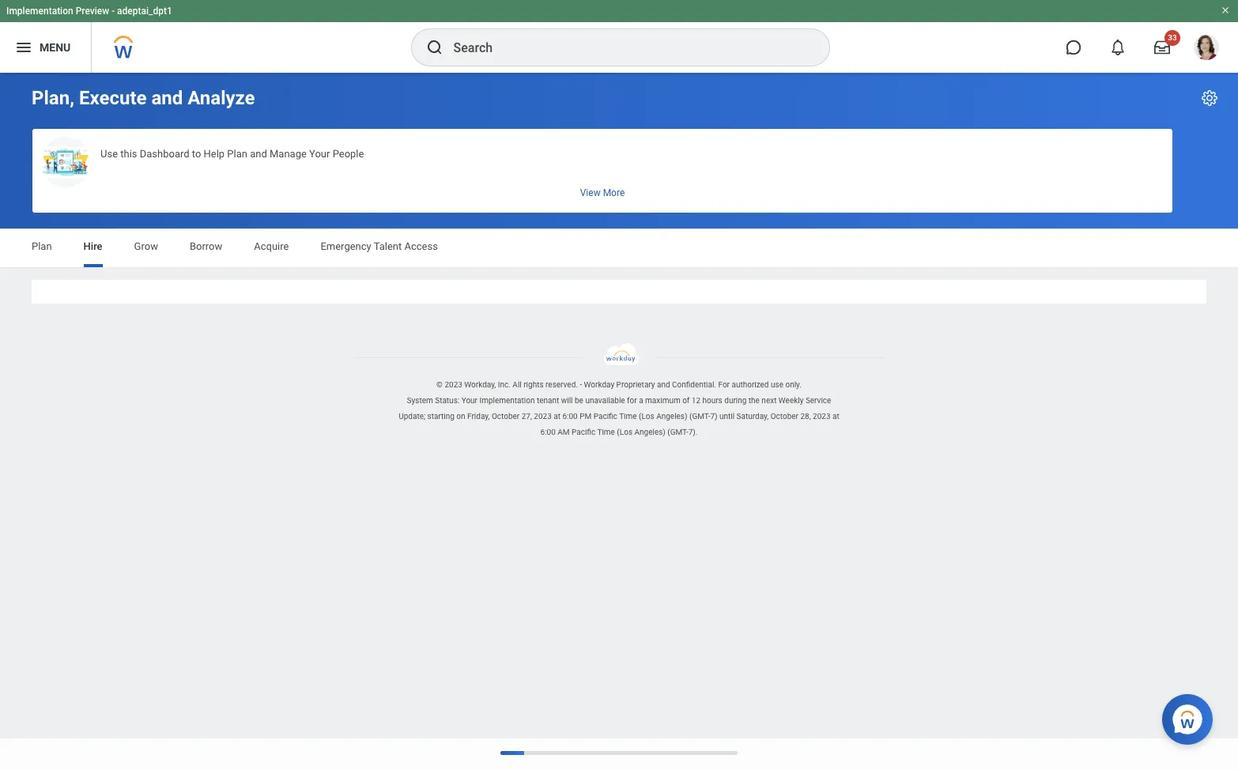 Task type: vqa. For each thing, say whether or not it's contained in the screenshot.
"Implementation" inside 'MENU' banner
yes



Task type: locate. For each thing, give the bounding box(es) containing it.
update;
[[399, 412, 426, 421]]

justify image
[[14, 38, 33, 57]]

all
[[513, 380, 522, 389]]

angeles) down 'maximum'
[[657, 412, 688, 421]]

- inside the © 2023 workday, inc. all rights reserved. - workday proprietary and confidential. for authorized use only. system status: your implementation tenant will be unavailable for a maximum of 12 hours during the next weekly service update; starting on friday, october 27, 2023 at 6:00 pm pacific time (los angeles) (gmt-7) until saturday, october 28, 2023 at 6:00 am pacific time (los angeles) (gmt-7).
[[580, 380, 582, 389]]

12
[[692, 396, 701, 405]]

1 vertical spatial angeles)
[[635, 428, 666, 437]]

your inside 'button'
[[309, 148, 330, 160]]

1 vertical spatial implementation
[[480, 396, 535, 405]]

1 vertical spatial and
[[250, 148, 267, 160]]

1 horizontal spatial (gmt-
[[690, 412, 711, 421]]

6:00 left pm
[[563, 412, 578, 421]]

for
[[719, 380, 730, 389]]

search image
[[425, 38, 444, 57]]

0 vertical spatial implementation
[[6, 6, 73, 17]]

execute
[[79, 87, 147, 109]]

at up am
[[554, 412, 561, 421]]

-
[[112, 6, 115, 17], [580, 380, 582, 389]]

and up 'maximum'
[[657, 380, 670, 389]]

october
[[492, 412, 520, 421], [771, 412, 799, 421]]

angeles)
[[657, 412, 688, 421], [635, 428, 666, 437]]

weekly
[[779, 396, 804, 405]]

0 horizontal spatial (gmt-
[[668, 428, 689, 437]]

at right 28,
[[833, 412, 840, 421]]

on
[[457, 412, 466, 421]]

0 vertical spatial plan
[[227, 148, 248, 160]]

(los
[[639, 412, 655, 421], [617, 428, 633, 437]]

1 vertical spatial -
[[580, 380, 582, 389]]

your inside the © 2023 workday, inc. all rights reserved. - workday proprietary and confidential. for authorized use only. system status: your implementation tenant will be unavailable for a maximum of 12 hours during the next weekly service update; starting on friday, october 27, 2023 at 6:00 pm pacific time (los angeles) (gmt-7) until saturday, october 28, 2023 at 6:00 am pacific time (los angeles) (gmt-7).
[[462, 396, 478, 405]]

dashboard
[[140, 148, 189, 160]]

0 horizontal spatial 2023
[[445, 380, 463, 389]]

time down for
[[619, 412, 637, 421]]

manage
[[270, 148, 307, 160]]

be
[[575, 396, 584, 405]]

time down unavailable
[[597, 428, 615, 437]]

- right preview
[[112, 6, 115, 17]]

0 horizontal spatial your
[[309, 148, 330, 160]]

adeptai_dpt1
[[117, 6, 172, 17]]

(gmt-
[[690, 412, 711, 421], [668, 428, 689, 437]]

33
[[1168, 33, 1177, 42]]

2023 right 28,
[[813, 412, 831, 421]]

tab list containing plan
[[16, 229, 1223, 267]]

33 button
[[1145, 30, 1181, 65]]

1 vertical spatial plan
[[32, 240, 52, 252]]

pacific down pm
[[572, 428, 596, 437]]

0 vertical spatial (gmt-
[[690, 412, 711, 421]]

service
[[806, 396, 832, 405]]

0 vertical spatial angeles)
[[657, 412, 688, 421]]

use
[[771, 380, 784, 389]]

plan left the hire
[[32, 240, 52, 252]]

next
[[762, 396, 777, 405]]

0 horizontal spatial implementation
[[6, 6, 73, 17]]

1 horizontal spatial your
[[462, 396, 478, 405]]

authorized
[[732, 380, 769, 389]]

confidential.
[[672, 380, 717, 389]]

configure this page image
[[1201, 89, 1220, 108]]

1 horizontal spatial time
[[619, 412, 637, 421]]

use this dashboard to help plan and manage your people
[[100, 148, 364, 160]]

your up on
[[462, 396, 478, 405]]

0 horizontal spatial october
[[492, 412, 520, 421]]

1 horizontal spatial -
[[580, 380, 582, 389]]

plan inside 'button'
[[227, 148, 248, 160]]

inc.
[[498, 380, 511, 389]]

implementation
[[6, 6, 73, 17], [480, 396, 535, 405]]

- up 'be'
[[580, 380, 582, 389]]

2 horizontal spatial and
[[657, 380, 670, 389]]

your left people
[[309, 148, 330, 160]]

october down weekly
[[771, 412, 799, 421]]

0 vertical spatial time
[[619, 412, 637, 421]]

0 vertical spatial your
[[309, 148, 330, 160]]

pacific down unavailable
[[594, 412, 618, 421]]

1 horizontal spatial october
[[771, 412, 799, 421]]

1 vertical spatial (gmt-
[[668, 428, 689, 437]]

2 vertical spatial and
[[657, 380, 670, 389]]

at
[[554, 412, 561, 421], [833, 412, 840, 421]]

plan
[[227, 148, 248, 160], [32, 240, 52, 252]]

implementation inside the © 2023 workday, inc. all rights reserved. - workday proprietary and confidential. for authorized use only. system status: your implementation tenant will be unavailable for a maximum of 12 hours during the next weekly service update; starting on friday, october 27, 2023 at 6:00 pm pacific time (los angeles) (gmt-7) until saturday, october 28, 2023 at 6:00 am pacific time (los angeles) (gmt-7).
[[480, 396, 535, 405]]

1 horizontal spatial and
[[250, 148, 267, 160]]

october left 27,
[[492, 412, 520, 421]]

6:00 left am
[[541, 428, 556, 437]]

tab list
[[16, 229, 1223, 267]]

(gmt- down "12"
[[690, 412, 711, 421]]

0 horizontal spatial at
[[554, 412, 561, 421]]

(los down "a" at the right bottom of the page
[[639, 412, 655, 421]]

2023 right "©"
[[445, 380, 463, 389]]

1 horizontal spatial 6:00
[[563, 412, 578, 421]]

1 horizontal spatial (los
[[639, 412, 655, 421]]

7)
[[711, 412, 718, 421]]

pacific
[[594, 412, 618, 421], [572, 428, 596, 437]]

© 2023 workday, inc. all rights reserved. - workday proprietary and confidential. for authorized use only. system status: your implementation tenant will be unavailable for a maximum of 12 hours during the next weekly service update; starting on friday, october 27, 2023 at 6:00 pm pacific time (los angeles) (gmt-7) until saturday, october 28, 2023 at 6:00 am pacific time (los angeles) (gmt-7).
[[399, 380, 840, 437]]

footer
[[0, 343, 1239, 441]]

menu banner
[[0, 0, 1239, 73]]

time
[[619, 412, 637, 421], [597, 428, 615, 437]]

rights
[[524, 380, 544, 389]]

(gmt- down of
[[668, 428, 689, 437]]

for
[[627, 396, 637, 405]]

plan right help
[[227, 148, 248, 160]]

0 vertical spatial and
[[151, 87, 183, 109]]

1 horizontal spatial implementation
[[480, 396, 535, 405]]

only.
[[786, 380, 802, 389]]

1 vertical spatial (los
[[617, 428, 633, 437]]

©
[[437, 380, 443, 389]]

2023
[[445, 380, 463, 389], [534, 412, 552, 421], [813, 412, 831, 421]]

0 horizontal spatial plan
[[32, 240, 52, 252]]

1 vertical spatial your
[[462, 396, 478, 405]]

1 horizontal spatial plan
[[227, 148, 248, 160]]

28,
[[801, 412, 811, 421]]

profile logan mcneil image
[[1194, 35, 1220, 63]]

and
[[151, 87, 183, 109], [250, 148, 267, 160], [657, 380, 670, 389]]

and left manage on the top left of the page
[[250, 148, 267, 160]]

notifications large image
[[1110, 40, 1126, 55]]

0 vertical spatial -
[[112, 6, 115, 17]]

1 vertical spatial time
[[597, 428, 615, 437]]

0 horizontal spatial 6:00
[[541, 428, 556, 437]]

help
[[204, 148, 225, 160]]

0 horizontal spatial time
[[597, 428, 615, 437]]

implementation up menu dropdown button
[[6, 6, 73, 17]]

(los down for
[[617, 428, 633, 437]]

implementation down 'inc.'
[[480, 396, 535, 405]]

tab list inside plan, execute and analyze main content
[[16, 229, 1223, 267]]

Search Workday  search field
[[454, 30, 797, 65]]

0 horizontal spatial -
[[112, 6, 115, 17]]

2023 right 27,
[[534, 412, 552, 421]]

grow
[[134, 240, 158, 252]]

1 horizontal spatial at
[[833, 412, 840, 421]]

your
[[309, 148, 330, 160], [462, 396, 478, 405]]

and left 'analyze'
[[151, 87, 183, 109]]

0 horizontal spatial and
[[151, 87, 183, 109]]

6:00
[[563, 412, 578, 421], [541, 428, 556, 437]]

angeles) down "a" at the right bottom of the page
[[635, 428, 666, 437]]

1 at from the left
[[554, 412, 561, 421]]



Task type: describe. For each thing, give the bounding box(es) containing it.
and inside the © 2023 workday, inc. all rights reserved. - workday proprietary and confidential. for authorized use only. system status: your implementation tenant will be unavailable for a maximum of 12 hours during the next weekly service update; starting on friday, october 27, 2023 at 6:00 pm pacific time (los angeles) (gmt-7) until saturday, october 28, 2023 at 6:00 am pacific time (los angeles) (gmt-7).
[[657, 380, 670, 389]]

plan, execute and analyze
[[32, 87, 255, 109]]

acquire
[[254, 240, 289, 252]]

implementation inside menu banner
[[6, 6, 73, 17]]

0 horizontal spatial (los
[[617, 428, 633, 437]]

footer containing © 2023 workday, inc. all rights reserved. - workday proprietary and confidential. for authorized use only. system status: your implementation tenant will be unavailable for a maximum of 12 hours during the next weekly service update; starting on friday, october 27, 2023 at 6:00 pm pacific time (los angeles) (gmt-7) until saturday, october 28, 2023 at 6:00 am pacific time (los angeles) (gmt-7).
[[0, 343, 1239, 441]]

people
[[333, 148, 364, 160]]

this
[[120, 148, 137, 160]]

hire
[[84, 240, 102, 252]]

the
[[749, 396, 760, 405]]

borrow
[[190, 240, 222, 252]]

2 at from the left
[[833, 412, 840, 421]]

hours
[[703, 396, 723, 405]]

of
[[683, 396, 690, 405]]

friday,
[[467, 412, 490, 421]]

tenant
[[537, 396, 559, 405]]

unavailable
[[586, 396, 625, 405]]

close environment banner image
[[1221, 6, 1231, 15]]

menu
[[40, 41, 71, 53]]

menu button
[[0, 22, 91, 73]]

1 vertical spatial 6:00
[[541, 428, 556, 437]]

starting
[[428, 412, 455, 421]]

plan, execute and analyze main content
[[0, 73, 1239, 318]]

will
[[561, 396, 573, 405]]

analyze
[[188, 87, 255, 109]]

7).
[[689, 428, 698, 437]]

1 vertical spatial pacific
[[572, 428, 596, 437]]

reserved.
[[546, 380, 578, 389]]

preview
[[76, 6, 109, 17]]

2 horizontal spatial 2023
[[813, 412, 831, 421]]

proprietary
[[617, 380, 655, 389]]

use this dashboard to help plan and manage your people button
[[32, 129, 1173, 213]]

1 horizontal spatial 2023
[[534, 412, 552, 421]]

access
[[405, 240, 438, 252]]

system
[[407, 396, 433, 405]]

emergency talent access
[[321, 240, 438, 252]]

- inside menu banner
[[112, 6, 115, 17]]

workday
[[584, 380, 615, 389]]

saturday,
[[737, 412, 769, 421]]

until
[[720, 412, 735, 421]]

status:
[[435, 396, 460, 405]]

implementation preview -   adeptai_dpt1
[[6, 6, 172, 17]]

2 october from the left
[[771, 412, 799, 421]]

0 vertical spatial (los
[[639, 412, 655, 421]]

pm
[[580, 412, 592, 421]]

and inside 'button'
[[250, 148, 267, 160]]

0 vertical spatial 6:00
[[563, 412, 578, 421]]

27,
[[522, 412, 532, 421]]

workday,
[[465, 380, 496, 389]]

to
[[192, 148, 201, 160]]

use
[[100, 148, 118, 160]]

1 october from the left
[[492, 412, 520, 421]]

inbox large image
[[1155, 40, 1171, 55]]

emergency
[[321, 240, 372, 252]]

a
[[639, 396, 643, 405]]

plan,
[[32, 87, 74, 109]]

am
[[558, 428, 570, 437]]

during
[[725, 396, 747, 405]]

0 vertical spatial pacific
[[594, 412, 618, 421]]

talent
[[374, 240, 402, 252]]

maximum
[[645, 396, 681, 405]]



